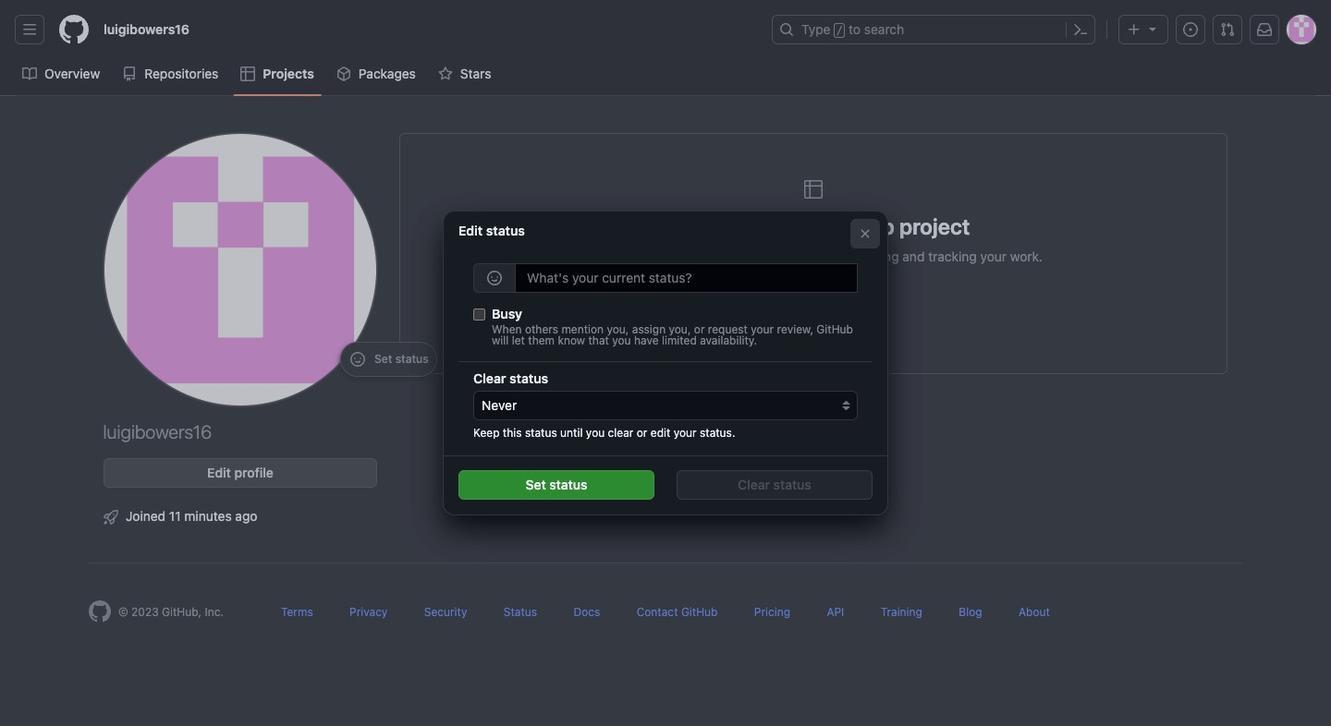 Task type: vqa. For each thing, say whether or not it's contained in the screenshot.
Location Field
no



Task type: describe. For each thing, give the bounding box(es) containing it.
are
[[637, 249, 655, 264]]

docs
[[574, 606, 600, 619]]

planning
[[848, 249, 899, 264]]

flexible
[[756, 249, 799, 264]]

clear status inside button
[[738, 477, 812, 493]]

keep this status until you clear or edit your status.
[[473, 427, 735, 441]]

privacy link
[[350, 606, 388, 619]]

triangle down image
[[1145, 21, 1160, 36]]

0 vertical spatial set
[[374, 352, 392, 366]]

11
[[169, 508, 181, 524]]

type
[[802, 21, 831, 37]]

keep
[[473, 427, 500, 441]]

when
[[492, 322, 522, 336]]

1 vertical spatial you
[[586, 427, 605, 441]]

limited
[[662, 333, 697, 347]]

projects inside the create your first github project projects are a customizable, flexible tool for planning and tracking your work.
[[584, 249, 633, 264]]

notifications image
[[1257, 22, 1272, 37]]

api link
[[827, 606, 844, 619]]

contact
[[637, 606, 678, 619]]

tool
[[802, 249, 825, 264]]

you inside busy when others mention you, assign you, or request your review,           github will let them know that you have limited availability.
[[612, 333, 631, 347]]

work.
[[1010, 249, 1043, 264]]

table image for create your first github project
[[802, 178, 825, 201]]

2 you, from the left
[[669, 322, 691, 336]]

contact github
[[637, 606, 718, 619]]

have
[[634, 333, 659, 347]]

edit profile button
[[104, 459, 377, 488]]

your right edit
[[674, 427, 697, 441]]

a
[[659, 249, 666, 264]]

assign
[[632, 322, 666, 336]]

smiley image inside edit status dialog
[[487, 270, 502, 285]]

that
[[588, 333, 609, 347]]

training
[[881, 606, 923, 619]]

homepage image
[[89, 601, 111, 623]]

others
[[525, 322, 558, 336]]

joined 11 minutes ago
[[126, 508, 257, 524]]

2023
[[131, 606, 159, 619]]

privacy
[[350, 606, 388, 619]]

your up flexible
[[729, 214, 774, 239]]

set inside edit status dialog
[[526, 477, 546, 493]]

github inside the create your first github project projects are a customizable, flexible tool for planning and tracking your work.
[[823, 214, 895, 239]]

star image
[[438, 67, 453, 81]]

will
[[492, 333, 509, 347]]

plus image
[[1127, 22, 1142, 37]]

tracking
[[928, 249, 977, 264]]

joined
[[126, 508, 166, 524]]

luigibowers16 inside the luigibowers16 "link"
[[104, 21, 190, 37]]

busy
[[492, 306, 522, 321]]

stars
[[460, 66, 491, 81]]

package image
[[336, 67, 351, 81]]

edit for edit status
[[459, 222, 483, 238]]

Busy checkbox
[[473, 308, 485, 320]]

command palette image
[[1073, 22, 1088, 37]]

type / to search
[[802, 21, 904, 37]]

issue opened image
[[1183, 22, 1198, 37]]

0 vertical spatial set status
[[374, 352, 429, 366]]

mention
[[562, 322, 604, 336]]

about link
[[1019, 606, 1050, 619]]

0 vertical spatial projects
[[263, 66, 314, 81]]

for
[[828, 249, 845, 264]]

customizable,
[[669, 249, 752, 264]]

blog
[[959, 606, 982, 619]]

close image
[[858, 226, 873, 241]]

request
[[708, 322, 748, 336]]

status.
[[700, 427, 735, 441]]

edit for edit profile
[[207, 465, 231, 481]]

review,
[[777, 322, 814, 336]]

this
[[503, 427, 522, 441]]

clear status button
[[677, 471, 873, 501]]

terms
[[281, 606, 313, 619]]

edit
[[651, 427, 671, 441]]

your inside busy when others mention you, assign you, or request your review,           github will let them know that you have limited availability.
[[751, 322, 774, 336]]

What's your current status? text field
[[515, 263, 858, 293]]

create
[[657, 214, 724, 239]]

api
[[827, 606, 844, 619]]



Task type: locate. For each thing, give the bounding box(es) containing it.
1 horizontal spatial smiley image
[[487, 270, 502, 285]]

about
[[1019, 606, 1050, 619]]

0 horizontal spatial table image
[[241, 67, 255, 81]]

1 vertical spatial set
[[526, 477, 546, 493]]

edit inside dialog
[[459, 222, 483, 238]]

github up planning on the top of page
[[823, 214, 895, 239]]

0 horizontal spatial clear status
[[473, 370, 548, 386]]

table image up first
[[802, 178, 825, 201]]

1 you, from the left
[[607, 322, 629, 336]]

0 horizontal spatial you,
[[607, 322, 629, 336]]

packages
[[359, 66, 416, 81]]

projects link
[[233, 60, 322, 88]]

rocket image
[[104, 510, 118, 525]]

table image for projects
[[241, 67, 255, 81]]

busy when others mention you, assign you, or request your review,           github will let them know that you have limited availability.
[[492, 306, 853, 347]]

table image
[[241, 67, 255, 81], [802, 178, 825, 201]]

status
[[504, 606, 537, 619]]

0 horizontal spatial edit
[[207, 465, 231, 481]]

git pull request image
[[1220, 22, 1235, 37]]

blog link
[[959, 606, 982, 619]]

repositories
[[144, 66, 218, 81]]

projects left package icon
[[263, 66, 314, 81]]

homepage image
[[59, 15, 89, 44]]

luigibowers16
[[104, 21, 190, 37], [104, 422, 212, 443]]

contact github link
[[637, 606, 718, 619]]

pricing link
[[754, 606, 790, 619]]

1 vertical spatial edit
[[207, 465, 231, 481]]

0 horizontal spatial or
[[637, 427, 648, 441]]

clear status
[[473, 370, 548, 386], [738, 477, 812, 493]]

your left "review,"
[[751, 322, 774, 336]]

1 horizontal spatial set status button
[[459, 471, 655, 501]]

1 horizontal spatial set status
[[526, 477, 587, 493]]

create your first github project projects are a customizable, flexible tool for planning and tracking your work.
[[584, 214, 1043, 264]]

1 vertical spatial luigibowers16
[[104, 422, 212, 443]]

first
[[779, 214, 819, 239]]

availability.
[[700, 333, 757, 347]]

set
[[374, 352, 392, 366], [526, 477, 546, 493]]

to
[[849, 21, 861, 37]]

0 horizontal spatial set status
[[374, 352, 429, 366]]

docs link
[[574, 606, 600, 619]]

projects
[[263, 66, 314, 81], [584, 249, 633, 264]]

1 horizontal spatial you,
[[669, 322, 691, 336]]

0 vertical spatial edit
[[459, 222, 483, 238]]

/
[[836, 24, 843, 37]]

until
[[560, 427, 583, 441]]

minutes
[[184, 508, 232, 524]]

set status inside edit status dialog
[[526, 477, 587, 493]]

you, right assign
[[669, 322, 691, 336]]

projects left are
[[584, 249, 633, 264]]

0 horizontal spatial clear
[[473, 370, 506, 386]]

or left 'request'
[[694, 322, 705, 336]]

©
[[118, 606, 128, 619]]

edit inside button
[[207, 465, 231, 481]]

0 vertical spatial smiley image
[[487, 270, 502, 285]]

0 vertical spatial luigibowers16
[[104, 21, 190, 37]]

© 2023 github, inc.
[[118, 606, 224, 619]]

1 vertical spatial github
[[817, 322, 853, 336]]

ago
[[235, 508, 257, 524]]

1 vertical spatial table image
[[802, 178, 825, 201]]

terms link
[[281, 606, 313, 619]]

you right until
[[586, 427, 605, 441]]

them
[[528, 333, 555, 347]]

1 vertical spatial clear
[[738, 477, 770, 493]]

stars link
[[431, 60, 499, 88]]

1 vertical spatial clear status
[[738, 477, 812, 493]]

search
[[864, 21, 904, 37]]

overview link
[[15, 60, 107, 88]]

1 vertical spatial smiley image
[[350, 352, 365, 367]]

project
[[899, 214, 970, 239]]

edit status
[[459, 222, 525, 238]]

0 vertical spatial github
[[823, 214, 895, 239]]

1 horizontal spatial you
[[612, 333, 631, 347]]

security link
[[424, 606, 467, 619]]

overview
[[44, 66, 100, 81]]

2 luigibowers16 from the top
[[104, 422, 212, 443]]

github right contact
[[681, 606, 718, 619]]

packages link
[[329, 60, 423, 88]]

edit
[[459, 222, 483, 238], [207, 465, 231, 481]]

github right "review,"
[[817, 322, 853, 336]]

you,
[[607, 322, 629, 336], [669, 322, 691, 336]]

1 vertical spatial set status button
[[459, 471, 655, 501]]

2 vertical spatial github
[[681, 606, 718, 619]]

0 horizontal spatial set
[[374, 352, 392, 366]]

profile
[[234, 465, 274, 481]]

let
[[512, 333, 525, 347]]

0 vertical spatial you
[[612, 333, 631, 347]]

repo image
[[122, 67, 137, 81]]

1 luigibowers16 from the top
[[104, 21, 190, 37]]

you, left have
[[607, 322, 629, 336]]

table image inside "projects" link
[[241, 67, 255, 81]]

1 horizontal spatial edit
[[459, 222, 483, 238]]

clear
[[608, 427, 634, 441]]

luigibowers16 up repo icon on the top
[[104, 21, 190, 37]]

or left edit
[[637, 427, 648, 441]]

1 vertical spatial or
[[637, 427, 648, 441]]

1 horizontal spatial or
[[694, 322, 705, 336]]

change your avatar image
[[104, 133, 377, 407]]

0 vertical spatial clear status
[[473, 370, 548, 386]]

0 horizontal spatial set status button
[[349, 350, 429, 369]]

github inside busy when others mention you, assign you, or request your review,           github will let them know that you have limited availability.
[[817, 322, 853, 336]]

edit profile
[[207, 465, 274, 481]]

0 horizontal spatial you
[[586, 427, 605, 441]]

you right that
[[612, 333, 631, 347]]

book image
[[22, 67, 37, 81]]

set status button
[[349, 350, 429, 369], [459, 471, 655, 501]]

luigibowers16 link
[[96, 15, 197, 44]]

status
[[486, 222, 525, 238], [395, 352, 429, 366], [510, 370, 548, 386], [525, 427, 557, 441], [549, 477, 587, 493], [774, 477, 812, 493]]

1 horizontal spatial set
[[526, 477, 546, 493]]

set status
[[374, 352, 429, 366], [526, 477, 587, 493]]

0 vertical spatial set status button
[[349, 350, 429, 369]]

training link
[[881, 606, 923, 619]]

your left work.
[[980, 249, 1007, 264]]

or
[[694, 322, 705, 336], [637, 427, 648, 441]]

table image right repositories
[[241, 67, 255, 81]]

security
[[424, 606, 467, 619]]

or inside busy when others mention you, assign you, or request your review,           github will let them know that you have limited availability.
[[694, 322, 705, 336]]

you
[[612, 333, 631, 347], [586, 427, 605, 441]]

edit status dialog
[[444, 211, 888, 515]]

edit left profile
[[207, 465, 231, 481]]

clear
[[473, 370, 506, 386], [738, 477, 770, 493]]

github
[[823, 214, 895, 239], [817, 322, 853, 336], [681, 606, 718, 619]]

0 vertical spatial table image
[[241, 67, 255, 81]]

clear inside button
[[738, 477, 770, 493]]

smiley image
[[487, 270, 502, 285], [350, 352, 365, 367]]

luigibowers16 up joined
[[104, 422, 212, 443]]

inc.
[[205, 606, 224, 619]]

1 horizontal spatial table image
[[802, 178, 825, 201]]

0 horizontal spatial smiley image
[[350, 352, 365, 367]]

know
[[558, 333, 585, 347]]

0 vertical spatial clear
[[473, 370, 506, 386]]

and
[[903, 249, 925, 264]]

0 vertical spatial or
[[694, 322, 705, 336]]

1 horizontal spatial clear status
[[738, 477, 812, 493]]

1 horizontal spatial projects
[[584, 249, 633, 264]]

1 horizontal spatial clear
[[738, 477, 770, 493]]

edit up busy option on the left of the page
[[459, 222, 483, 238]]

pricing
[[754, 606, 790, 619]]

repositories link
[[115, 60, 226, 88]]

0 horizontal spatial projects
[[263, 66, 314, 81]]

github,
[[162, 606, 202, 619]]

status link
[[504, 606, 537, 619]]

1 vertical spatial set status
[[526, 477, 587, 493]]

your
[[729, 214, 774, 239], [980, 249, 1007, 264], [751, 322, 774, 336], [674, 427, 697, 441]]

1 vertical spatial projects
[[584, 249, 633, 264]]



